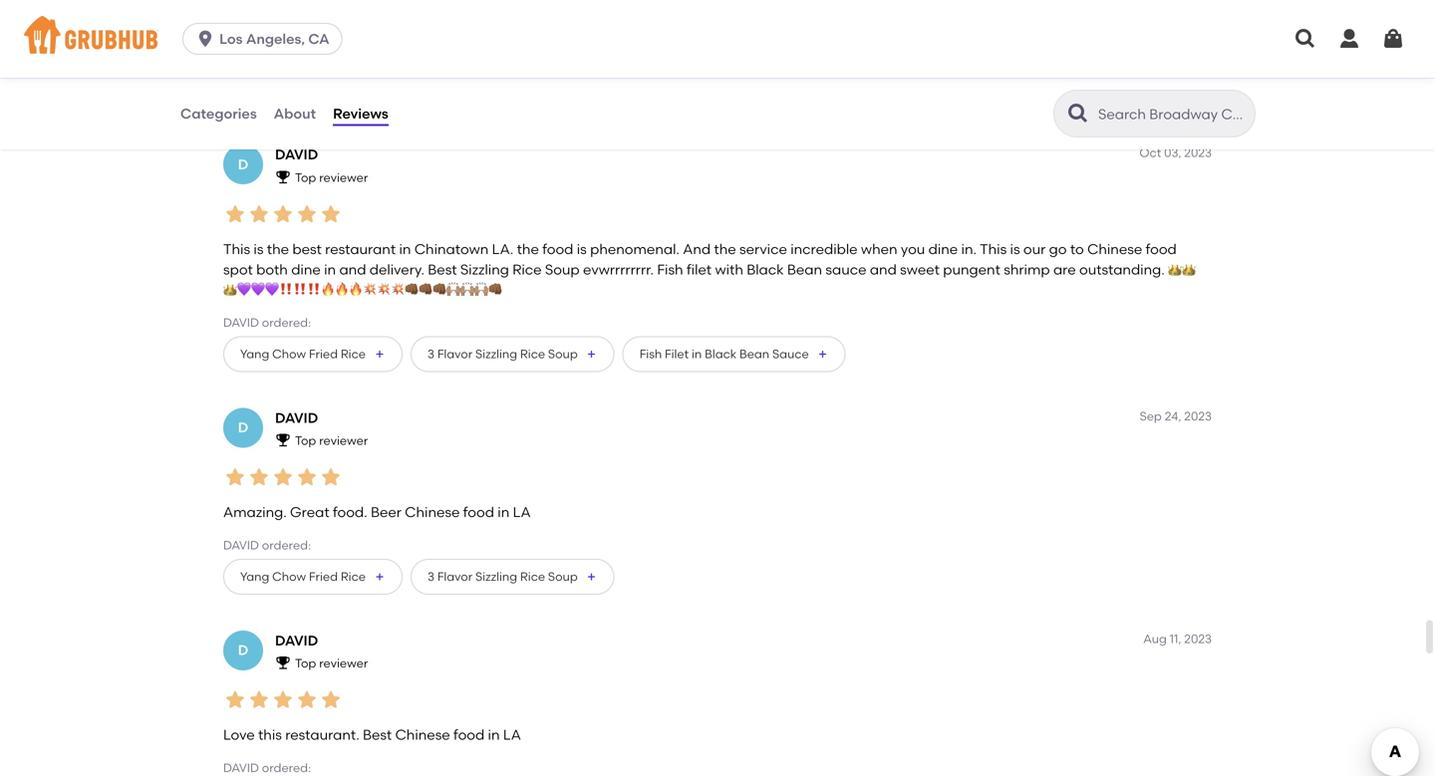 Task type: vqa. For each thing, say whether or not it's contained in the screenshot.
third Fried from the top of the page
yes



Task type: locate. For each thing, give the bounding box(es) containing it.
2023
[[1184, 146, 1212, 160], [1184, 409, 1212, 423], [1184, 632, 1212, 646]]

0 vertical spatial fish
[[657, 261, 683, 278]]

2 vertical spatial yang chow fried rice button
[[223, 559, 403, 595]]

black down "service"
[[747, 261, 784, 278]]

3 flavor sizzling rice soup for la
[[428, 569, 578, 584]]

3
[[428, 83, 434, 98], [428, 347, 434, 361], [428, 569, 434, 584]]

is
[[254, 241, 264, 258], [577, 241, 587, 258], [1010, 241, 1020, 258]]

phenomenal.
[[590, 241, 680, 258]]

1 horizontal spatial food.
[[333, 504, 367, 521]]

1 vertical spatial reviewer
[[319, 433, 368, 448]]

1 horizontal spatial this
[[980, 241, 1007, 258]]

1 vertical spatial yang chow fried rice button
[[223, 336, 403, 372]]

ordered: down both at the left
[[262, 315, 311, 330]]

sauce
[[826, 261, 867, 278]]

top reviewer for restaurant.
[[295, 656, 368, 671]]

2 3 flavor sizzling rice soup from the top
[[428, 347, 578, 361]]

david
[[223, 52, 259, 67], [275, 146, 318, 163], [223, 315, 259, 330], [275, 409, 318, 426], [223, 538, 259, 553], [275, 632, 318, 649], [223, 761, 259, 775]]

1 vertical spatial black
[[705, 347, 737, 361]]

black right filet
[[705, 347, 737, 361]]

top
[[295, 170, 316, 185], [295, 433, 316, 448], [295, 656, 316, 671]]

1 horizontal spatial the
[[517, 241, 539, 258]]

and
[[339, 261, 366, 278], [870, 261, 897, 278]]

1 yang chow fried rice from the top
[[240, 83, 366, 98]]

2 vertical spatial flavor
[[437, 569, 473, 584]]

0 horizontal spatial this
[[258, 727, 282, 744]]

trophy icon image up great
[[275, 432, 291, 448]]

0 vertical spatial bean
[[787, 261, 822, 278]]

1 top from the top
[[295, 170, 316, 185]]

2 reviewer from the top
[[319, 433, 368, 448]]

svg image
[[1294, 27, 1317, 51], [1337, 27, 1361, 51], [1381, 27, 1405, 51]]

2023 right 11,
[[1184, 632, 1212, 646]]

categories
[[180, 105, 257, 122]]

is up evwrrrrrrrr. at the top left of the page
[[577, 241, 587, 258]]

main navigation navigation
[[0, 0, 1435, 78]]

3 down amazing.  great food.  beer chinese food in la
[[428, 569, 434, 584]]

2 vertical spatial 2023
[[1184, 632, 1212, 646]]

0 vertical spatial chow
[[272, 83, 306, 98]]

love
[[324, 18, 356, 35], [223, 727, 255, 744]]

3 flavor sizzling rice soup button
[[411, 73, 615, 109], [411, 336, 615, 372], [411, 559, 615, 595]]

0 horizontal spatial black
[[705, 347, 737, 361]]

0 vertical spatial top reviewer
[[295, 170, 368, 185]]

1 top reviewer from the top
[[295, 170, 368, 185]]

top reviewer up the restaurant.
[[295, 656, 368, 671]]

can
[[569, 18, 595, 35]]

flavor
[[437, 83, 473, 98], [437, 347, 473, 361], [437, 569, 473, 584]]

1 vertical spatial top
[[295, 433, 316, 448]]

the up both at the left
[[267, 241, 289, 258]]

yang
[[240, 83, 269, 98], [240, 347, 269, 361], [240, 569, 269, 584]]

1 horizontal spatial this
[[359, 18, 383, 35]]

yang chow fried rice down 👑💜💜💜‼️‼️‼️🔥🔥🔥💥💥💥👊🏾👊🏾👊🏾🙌🏽🙌🏽🙌🏽👊🏾
[[240, 347, 366, 361]]

2023 for love this restaurant.  best chinese food in la
[[1184, 632, 1212, 646]]

0 vertical spatial top
[[295, 170, 316, 185]]

1 trophy icon image from the top
[[275, 169, 291, 185]]

david ordered: down both at the left
[[223, 315, 311, 330]]

la for amazing.  great food.  beer chinese food in la
[[513, 504, 531, 521]]

ordered: down great
[[262, 538, 311, 553]]

1 horizontal spatial black
[[747, 261, 784, 278]]

this left the restaurant.
[[258, 727, 282, 744]]

d for love
[[238, 642, 248, 659]]

1 vertical spatial trophy icon image
[[275, 432, 291, 448]]

search icon image
[[1066, 102, 1090, 126]]

david ordered: for 3rd 3 flavor sizzling rice soup button from the bottom of the page
[[223, 52, 311, 67]]

top for restaurant.
[[295, 656, 316, 671]]

the up with on the top of page
[[714, 241, 736, 258]]

yang chow fried rice button down great
[[223, 559, 403, 595]]

in inside button
[[692, 347, 702, 361]]

david ordered: down the restaurant.
[[223, 761, 311, 775]]

3 yang from the top
[[240, 569, 269, 584]]

3 flavor sizzling rice soup button for la
[[411, 559, 615, 595]]

1 vertical spatial 3
[[428, 347, 434, 361]]

3 down 👑💜💜💜‼️‼️‼️🔥🔥🔥💥💥💥👊🏾👊🏾👊🏾🙌🏽🙌🏽🙌🏽👊🏾
[[428, 347, 434, 361]]

flavor for food
[[437, 569, 473, 584]]

los angeles, ca
[[219, 30, 329, 47]]

2 this from the left
[[980, 241, 1007, 258]]

1 vertical spatial fried
[[309, 347, 338, 361]]

3 chow from the top
[[272, 569, 306, 584]]

dine
[[928, 241, 958, 258], [291, 261, 321, 278]]

3 3 from the top
[[428, 569, 434, 584]]

0 vertical spatial d
[[238, 156, 248, 173]]

0 horizontal spatial love
[[223, 727, 255, 744]]

0 horizontal spatial bean
[[739, 347, 769, 361]]

plus icon image
[[374, 85, 386, 97], [586, 85, 598, 97], [374, 348, 386, 360], [586, 348, 598, 360], [817, 348, 829, 360], [374, 571, 386, 583], [586, 571, 598, 583]]

best inside "this is the best restaurant in chinatown  la.  the food is phenomenal. and the service incredible when you dine in.  this is our go to chinese food spot both  dine in and delivery.  best sizzling rice soup evwrrrrrrrr.  fish filet with black bean sauce and sweet pungent shrimp are outstanding.  👑👑 👑💜💜💜‼️‼️‼️🔥🔥🔥💥💥💥👊🏾👊🏾👊🏾🙌🏽🙌🏽🙌🏽👊🏾"
[[428, 261, 457, 278]]

la
[[513, 504, 531, 521], [503, 727, 521, 744]]

david ordered: down "los angeles, ca"
[[223, 52, 311, 67]]

1 vertical spatial yang
[[240, 347, 269, 361]]

2 vertical spatial 3 flavor sizzling rice soup button
[[411, 559, 615, 595]]

yang chow fried rice up about
[[240, 83, 366, 98]]

fish
[[657, 261, 683, 278], [640, 347, 662, 361]]

1 vertical spatial d
[[238, 419, 248, 436]]

plus icon image for 3 flavor sizzling rice soup button corresponding to la.
[[586, 348, 598, 360]]

food. left the beer
[[333, 504, 367, 521]]

amazing.
[[223, 504, 287, 521]]

2023 for amazing.  great food.  beer chinese food in la
[[1184, 409, 1212, 423]]

0 vertical spatial black
[[747, 261, 784, 278]]

3 ordered: from the top
[[262, 538, 311, 553]]

2 vertical spatial d
[[238, 642, 248, 659]]

3 top reviewer from the top
[[295, 656, 368, 671]]

rice
[[341, 83, 366, 98], [520, 83, 545, 98], [512, 261, 542, 278], [341, 347, 366, 361], [520, 347, 545, 361], [341, 569, 366, 584], [520, 569, 545, 584]]

rice for food.'s yang chow fried rice button
[[341, 569, 366, 584]]

yang chow fried rice button for the
[[223, 336, 403, 372]]

3 2023 from the top
[[1184, 632, 1212, 646]]

0 vertical spatial best
[[428, 261, 457, 278]]

2 yang from the top
[[240, 347, 269, 361]]

los angeles, ca button
[[182, 23, 350, 55]]

1 horizontal spatial best
[[428, 261, 457, 278]]

dine left in.
[[928, 241, 958, 258]]

2 3 flavor sizzling rice soup button from the top
[[411, 336, 615, 372]]

bean inside "this is the best restaurant in chinatown  la.  the food is phenomenal. and the service incredible when you dine in.  this is our go to chinese food spot both  dine in and delivery.  best sizzling rice soup evwrrrrrrrr.  fish filet with black bean sauce and sweet pungent shrimp are outstanding.  👑👑 👑💜💜💜‼️‼️‼️🔥🔥🔥💥💥💥👊🏾👊🏾👊🏾🙌🏽🙌🏽🙌🏽👊🏾"
[[787, 261, 822, 278]]

and down the restaurant
[[339, 261, 366, 278]]

0 horizontal spatial and
[[339, 261, 366, 278]]

david ordered:
[[223, 52, 311, 67], [223, 315, 311, 330], [223, 538, 311, 553], [223, 761, 311, 775]]

1 vertical spatial yang chow fried rice
[[240, 347, 366, 361]]

david ordered: down amazing.
[[223, 538, 311, 553]]

fried down 👑💜💜💜‼️‼️‼️🔥🔥🔥💥💥💥👊🏾👊🏾👊🏾🙌🏽🙌🏽🙌🏽👊🏾
[[309, 347, 338, 361]]

beer
[[371, 504, 402, 521]]

yang chow fried rice button
[[223, 73, 403, 109], [223, 336, 403, 372], [223, 559, 403, 595]]

2023 right 24,
[[1184, 409, 1212, 423]]

gh
[[695, 18, 717, 35]]

2 trophy icon image from the top
[[275, 432, 291, 448]]

1 vertical spatial fish
[[640, 347, 662, 361]]

yang chow fried rice button down 👑💜💜💜‼️‼️‼️🔥🔥🔥💥💥💥👊🏾👊🏾👊🏾🙌🏽🙌🏽🙌🏽👊🏾
[[223, 336, 403, 372]]

2 david ordered: from the top
[[223, 315, 311, 330]]

ordered: for first yang chow fried rice button from the top
[[262, 52, 311, 67]]

2 the from the left
[[517, 241, 539, 258]]

sizzling
[[475, 83, 517, 98], [460, 261, 509, 278], [475, 347, 517, 361], [475, 569, 517, 584]]

3 for in
[[428, 347, 434, 361]]

when
[[861, 241, 898, 258]]

1 this from the left
[[223, 241, 250, 258]]

3 fried from the top
[[309, 569, 338, 584]]

2 vertical spatial fried
[[309, 569, 338, 584]]

0 vertical spatial reviewer
[[319, 170, 368, 185]]

amazing
[[223, 18, 283, 35]]

fried up about
[[309, 83, 338, 98]]

1 chow from the top
[[272, 83, 306, 98]]

reviewer
[[319, 170, 368, 185], [319, 433, 368, 448], [319, 656, 368, 671]]

0 vertical spatial la
[[513, 504, 531, 521]]

1 vertical spatial food.
[[333, 504, 367, 521]]

this up spot
[[223, 241, 250, 258]]

yang chow fried rice for the
[[240, 347, 366, 361]]

bean inside button
[[739, 347, 769, 361]]

1 vertical spatial flavor
[[437, 347, 473, 361]]

0 vertical spatial 3
[[428, 83, 434, 98]]

0 vertical spatial chinese
[[1087, 241, 1142, 258]]

reviewer for beer
[[319, 433, 368, 448]]

1 horizontal spatial bean
[[787, 261, 822, 278]]

1 vertical spatial 3 flavor sizzling rice soup
[[428, 347, 578, 361]]

bean
[[787, 261, 822, 278], [739, 347, 769, 361]]

yang chow fried rice button down ca
[[223, 73, 403, 109]]

2 vertical spatial yang
[[240, 569, 269, 584]]

1 vertical spatial chow
[[272, 347, 306, 361]]

top up great
[[295, 433, 316, 448]]

3 yang chow fried rice from the top
[[240, 569, 366, 584]]

trophy icon image
[[275, 169, 291, 185], [275, 432, 291, 448], [275, 655, 291, 671]]

this right in.
[[980, 241, 1007, 258]]

food
[[542, 241, 573, 258], [1146, 241, 1177, 258], [463, 504, 494, 521], [454, 727, 485, 744]]

top for food.
[[295, 433, 316, 448]]

food.
[[287, 18, 321, 35], [333, 504, 367, 521]]

1 vertical spatial best
[[363, 727, 392, 744]]

3 3 flavor sizzling rice soup button from the top
[[411, 559, 615, 595]]

2 vertical spatial yang chow fried rice
[[240, 569, 366, 584]]

fried down great
[[309, 569, 338, 584]]

is left our
[[1010, 241, 1020, 258]]

Search Broadway Cuisine search field
[[1096, 105, 1249, 124]]

d for amazing.
[[238, 419, 248, 436]]

yang up categories
[[240, 83, 269, 98]]

top down about button
[[295, 170, 316, 185]]

top reviewer down reviews 'button'
[[295, 170, 368, 185]]

sizzling for 3rd 3 flavor sizzling rice soup button from the bottom of the page
[[475, 83, 517, 98]]

1 vertical spatial 2023
[[1184, 409, 1212, 423]]

through
[[638, 18, 691, 35]]

1 horizontal spatial dine
[[928, 241, 958, 258]]

0 vertical spatial yang chow fried rice
[[240, 83, 366, 98]]

oct 03, 2023
[[1140, 146, 1212, 160]]

yang chow fried rice
[[240, 83, 366, 98], [240, 347, 366, 361], [240, 569, 366, 584]]

plus icon image inside fish filet in black bean sauce button
[[817, 348, 829, 360]]

3 trophy icon image from the top
[[275, 655, 291, 671]]

sizzling for 3 flavor sizzling rice soup button related to la
[[475, 569, 517, 584]]

0 horizontal spatial dine
[[291, 261, 321, 278]]

1 ordered: from the top
[[262, 52, 311, 67]]

dine down best
[[291, 261, 321, 278]]

2 2023 from the top
[[1184, 409, 1212, 423]]

top reviewer up great
[[295, 433, 368, 448]]

evwrrrrrrrr.
[[583, 261, 654, 278]]

2 fried from the top
[[309, 347, 338, 361]]

yang for this
[[240, 347, 269, 361]]

2 vertical spatial chinese
[[395, 727, 450, 744]]

2 horizontal spatial is
[[1010, 241, 1020, 258]]

reviewer for best
[[319, 656, 368, 671]]

1 vertical spatial la
[[503, 727, 521, 744]]

1 vertical spatial bean
[[739, 347, 769, 361]]

amazing.  great food.  beer chinese food in la
[[223, 504, 531, 521]]

yang chow fried rice down great
[[240, 569, 366, 584]]

0 horizontal spatial is
[[254, 241, 264, 258]]

3 top from the top
[[295, 656, 316, 671]]

food. right the amazing
[[287, 18, 321, 35]]

fried for food.
[[309, 569, 338, 584]]

03,
[[1164, 146, 1181, 160]]

2023 right 03,
[[1184, 146, 1212, 160]]

0 horizontal spatial this
[[223, 241, 250, 258]]

1 reviewer from the top
[[319, 170, 368, 185]]

0 vertical spatial 3 flavor sizzling rice soup
[[428, 83, 578, 98]]

top reviewer for the
[[295, 170, 368, 185]]

this
[[359, 18, 383, 35], [258, 727, 282, 744]]

2 yang chow fried rice button from the top
[[223, 336, 403, 372]]

chow down great
[[272, 569, 306, 584]]

is up both at the left
[[254, 241, 264, 258]]

2 d from the top
[[238, 419, 248, 436]]

top up the restaurant.
[[295, 656, 316, 671]]

1 horizontal spatial and
[[870, 261, 897, 278]]

filet
[[687, 261, 712, 278]]

1 vertical spatial dine
[[291, 261, 321, 278]]

2 vertical spatial top reviewer
[[295, 656, 368, 671]]

👑👑
[[1168, 261, 1196, 278]]

2 vertical spatial 3
[[428, 569, 434, 584]]

great
[[290, 504, 330, 521]]

love left the restaurant.
[[223, 727, 255, 744]]

2 top reviewer from the top
[[295, 433, 368, 448]]

1 david ordered: from the top
[[223, 52, 311, 67]]

bean left sauce
[[739, 347, 769, 361]]

flavor for in
[[437, 347, 473, 361]]

rice for yang chow fried rice button related to the
[[341, 347, 366, 361]]

david ordered: for 3 flavor sizzling rice soup button related to la
[[223, 538, 311, 553]]

0 vertical spatial trophy icon image
[[275, 169, 291, 185]]

categories button
[[179, 78, 258, 149]]

reviewer down reviews 'button'
[[319, 170, 368, 185]]

2 horizontal spatial the
[[714, 241, 736, 258]]

3 3 flavor sizzling rice soup from the top
[[428, 569, 578, 584]]

yang down spot
[[240, 347, 269, 361]]

fried
[[309, 83, 338, 98], [309, 347, 338, 361], [309, 569, 338, 584]]

2 vertical spatial 3 flavor sizzling rice soup
[[428, 569, 578, 584]]

1 d from the top
[[238, 156, 248, 173]]

0 vertical spatial food.
[[287, 18, 321, 35]]

2 vertical spatial chow
[[272, 569, 306, 584]]

star icon image
[[223, 202, 247, 226], [247, 202, 271, 226], [271, 202, 295, 226], [295, 202, 319, 226], [319, 202, 343, 226], [223, 465, 247, 489], [247, 465, 271, 489], [271, 465, 295, 489], [295, 465, 319, 489], [319, 465, 343, 489], [223, 688, 247, 712], [247, 688, 271, 712], [271, 688, 295, 712], [295, 688, 319, 712], [319, 688, 343, 712]]

black
[[747, 261, 784, 278], [705, 347, 737, 361]]

1 vertical spatial 3 flavor sizzling rice soup button
[[411, 336, 615, 372]]

1 vertical spatial top reviewer
[[295, 433, 368, 448]]

this left 'place.'
[[359, 18, 383, 35]]

ordered: down the restaurant.
[[262, 761, 311, 775]]

1 vertical spatial chinese
[[405, 504, 460, 521]]

you
[[901, 241, 925, 258]]

3 yang chow fried rice button from the top
[[223, 559, 403, 595]]

los
[[219, 30, 243, 47]]

3 reviewer from the top
[[319, 656, 368, 671]]

2 3 from the top
[[428, 347, 434, 361]]

are
[[1053, 261, 1076, 278]]

2 yang chow fried rice from the top
[[240, 347, 366, 361]]

reviewer up the restaurant.
[[319, 656, 368, 671]]

ordered: down angeles,
[[262, 52, 311, 67]]

0 horizontal spatial svg image
[[1294, 27, 1317, 51]]

0 vertical spatial yang chow fried rice button
[[223, 73, 403, 109]]

with
[[715, 261, 743, 278]]

bean down incredible
[[787, 261, 822, 278]]

3 flavor sizzling rice soup button for la.
[[411, 336, 615, 372]]

reviewer up amazing.  great food.  beer chinese food in la
[[319, 433, 368, 448]]

this is the best restaurant in chinatown  la.  the food is phenomenal. and the service incredible when you dine in.  this is our go to chinese food spot both  dine in and delivery.  best sizzling rice soup evwrrrrrrrr.  fish filet with black bean sauce and sweet pungent shrimp are outstanding.  👑👑 👑💜💜💜‼️‼️‼️🔥🔥🔥💥💥💥👊🏾👊🏾👊🏾🙌🏽🙌🏽🙌🏽👊🏾
[[223, 241, 1196, 298]]

rice for 3 flavor sizzling rice soup button related to la
[[520, 569, 545, 584]]

our
[[1023, 241, 1046, 258]]

0 vertical spatial 2023
[[1184, 146, 1212, 160]]

1 3 flavor sizzling rice soup from the top
[[428, 83, 578, 98]]

amazing food.  love this place.  thank goodness we can order through gh
[[223, 18, 717, 35]]

soup
[[548, 83, 578, 98], [545, 261, 580, 278], [548, 347, 578, 361], [548, 569, 578, 584]]

plus icon image for 3rd 3 flavor sizzling rice soup button from the bottom of the page
[[586, 85, 598, 97]]

rice inside "this is the best restaurant in chinatown  la.  the food is phenomenal. and the service incredible when you dine in.  this is our go to chinese food spot both  dine in and delivery.  best sizzling rice soup evwrrrrrrrr.  fish filet with black bean sauce and sweet pungent shrimp are outstanding.  👑👑 👑💜💜💜‼️‼️‼️🔥🔥🔥💥💥💥👊🏾👊🏾👊🏾🙌🏽🙌🏽🙌🏽👊🏾"
[[512, 261, 542, 278]]

the right 'la.'
[[517, 241, 539, 258]]

chow down both at the left
[[272, 347, 306, 361]]

2 chow from the top
[[272, 347, 306, 361]]

3 down thank
[[428, 83, 434, 98]]

3 flavor sizzling rice soup
[[428, 83, 578, 98], [428, 347, 578, 361], [428, 569, 578, 584]]

0 vertical spatial love
[[324, 18, 356, 35]]

2 horizontal spatial svg image
[[1381, 27, 1405, 51]]

2 vertical spatial top
[[295, 656, 316, 671]]

2 vertical spatial reviewer
[[319, 656, 368, 671]]

3 flavor from the top
[[437, 569, 473, 584]]

0 horizontal spatial best
[[363, 727, 392, 744]]

sep 24, 2023
[[1140, 409, 1212, 423]]

1 horizontal spatial svg image
[[1337, 27, 1361, 51]]

0 horizontal spatial the
[[267, 241, 289, 258]]

3 d from the top
[[238, 642, 248, 659]]

3 david ordered: from the top
[[223, 538, 311, 553]]

in
[[399, 241, 411, 258], [324, 261, 336, 278], [692, 347, 702, 361], [498, 504, 510, 521], [488, 727, 500, 744]]

1 yang chow fried rice button from the top
[[223, 73, 403, 109]]

ordered:
[[262, 52, 311, 67], [262, 315, 311, 330], [262, 538, 311, 553], [262, 761, 311, 775]]

top reviewer
[[295, 170, 368, 185], [295, 433, 368, 448], [295, 656, 368, 671]]

2 flavor from the top
[[437, 347, 473, 361]]

plus icon image for fish filet in black bean sauce button
[[817, 348, 829, 360]]

2 vertical spatial trophy icon image
[[275, 655, 291, 671]]

trophy icon image down about button
[[275, 169, 291, 185]]

rice for 3 flavor sizzling rice soup button corresponding to la.
[[520, 347, 545, 361]]

service
[[739, 241, 787, 258]]

yang down amazing.
[[240, 569, 269, 584]]

0 vertical spatial 3 flavor sizzling rice soup button
[[411, 73, 615, 109]]

0 vertical spatial fried
[[309, 83, 338, 98]]

best right the restaurant.
[[363, 727, 392, 744]]

0 vertical spatial yang
[[240, 83, 269, 98]]

best
[[428, 261, 457, 278], [363, 727, 392, 744]]

love right angeles,
[[324, 18, 356, 35]]

11,
[[1170, 632, 1181, 646]]

this
[[223, 241, 250, 258], [980, 241, 1007, 258]]

2 ordered: from the top
[[262, 315, 311, 330]]

chow up about
[[272, 83, 306, 98]]

and down when
[[870, 261, 897, 278]]

d
[[238, 156, 248, 173], [238, 419, 248, 436], [238, 642, 248, 659]]

1 horizontal spatial is
[[577, 241, 587, 258]]

best down the chinatown at top left
[[428, 261, 457, 278]]

reviews
[[333, 105, 388, 122]]

2 top from the top
[[295, 433, 316, 448]]

black inside button
[[705, 347, 737, 361]]

chow
[[272, 83, 306, 98], [272, 347, 306, 361], [272, 569, 306, 584]]

1 2023 from the top
[[1184, 146, 1212, 160]]

👑💜💜💜‼️‼️‼️🔥🔥🔥💥💥💥👊🏾👊🏾👊🏾🙌🏽🙌🏽🙌🏽👊🏾
[[223, 281, 502, 298]]

0 vertical spatial flavor
[[437, 83, 473, 98]]

trophy icon image up the restaurant.
[[275, 655, 291, 671]]

both
[[256, 261, 288, 278]]

chinese for amazing.  great food.  beer chinese food in la
[[405, 504, 460, 521]]



Task type: describe. For each thing, give the bounding box(es) containing it.
aug 11, 2023
[[1143, 632, 1212, 646]]

la.
[[492, 241, 514, 258]]

shrimp
[[1004, 261, 1050, 278]]

yang chow fried rice button for food.
[[223, 559, 403, 595]]

2 and from the left
[[870, 261, 897, 278]]

ordered: for yang chow fried rice button related to the
[[262, 315, 311, 330]]

3 flavor sizzling rice soup for la.
[[428, 347, 578, 361]]

fish inside button
[[640, 347, 662, 361]]

1 yang from the top
[[240, 83, 269, 98]]

plus icon image for food.'s yang chow fried rice button
[[374, 571, 386, 583]]

plus icon image for yang chow fried rice button related to the
[[374, 348, 386, 360]]

sep
[[1140, 409, 1162, 423]]

chinese for love this restaurant.  best chinese food in la
[[395, 727, 450, 744]]

delivery.
[[370, 261, 425, 278]]

24,
[[1165, 409, 1181, 423]]

in.
[[961, 241, 977, 258]]

about
[[274, 105, 316, 122]]

2 svg image from the left
[[1337, 27, 1361, 51]]

aug
[[1143, 632, 1167, 646]]

david ordered: for 3 flavor sizzling rice soup button corresponding to la.
[[223, 315, 311, 330]]

incredible
[[791, 241, 858, 258]]

la for love this restaurant.  best chinese food in la
[[503, 727, 521, 744]]

we
[[546, 18, 565, 35]]

rice for 3rd 3 flavor sizzling rice soup button from the bottom of the page
[[520, 83, 545, 98]]

ordered: for food.'s yang chow fried rice button
[[262, 538, 311, 553]]

chinatown
[[414, 241, 489, 258]]

to
[[1070, 241, 1084, 258]]

rice for first yang chow fried rice button from the top
[[341, 83, 366, 98]]

1 fried from the top
[[309, 83, 338, 98]]

and
[[683, 241, 711, 258]]

sizzling for 3 flavor sizzling rice soup button corresponding to la.
[[475, 347, 517, 361]]

1 the from the left
[[267, 241, 289, 258]]

chow for is
[[272, 347, 306, 361]]

0 vertical spatial this
[[359, 18, 383, 35]]

2023 for this is the best restaurant in chinatown  la.  the food is phenomenal. and the service incredible when you dine in.  this is our go to chinese food spot both  dine in and delivery.  best sizzling rice soup evwrrrrrrrr.  fish filet with black bean sauce and sweet pungent shrimp are outstanding.  👑👑 👑💜💜💜‼️‼️‼️🔥🔥🔥💥💥💥👊🏾👊🏾👊🏾🙌🏽🙌🏽🙌🏽👊🏾
[[1184, 146, 1212, 160]]

1 vertical spatial this
[[258, 727, 282, 744]]

4 david ordered: from the top
[[223, 761, 311, 775]]

sweet
[[900, 261, 940, 278]]

fish filet in black bean sauce button
[[623, 336, 846, 372]]

best
[[292, 241, 322, 258]]

trophy icon image for great
[[275, 432, 291, 448]]

place.
[[386, 18, 428, 35]]

outstanding.
[[1079, 261, 1165, 278]]

3 svg image from the left
[[1381, 27, 1405, 51]]

1 is from the left
[[254, 241, 264, 258]]

plus icon image for first yang chow fried rice button from the top
[[374, 85, 386, 97]]

goodness
[[477, 18, 542, 35]]

fried for the
[[309, 347, 338, 361]]

thank
[[431, 18, 473, 35]]

love this restaurant.  best chinese food in la
[[223, 727, 521, 744]]

filet
[[665, 347, 689, 361]]

ca
[[308, 30, 329, 47]]

1 3 from the top
[[428, 83, 434, 98]]

restaurant.
[[285, 727, 359, 744]]

top reviewer for food.
[[295, 433, 368, 448]]

soup inside "this is the best restaurant in chinatown  la.  the food is phenomenal. and the service incredible when you dine in.  this is our go to chinese food spot both  dine in and delivery.  best sizzling rice soup evwrrrrrrrr.  fish filet with black bean sauce and sweet pungent shrimp are outstanding.  👑👑 👑💜💜💜‼️‼️‼️🔥🔥🔥💥💥💥👊🏾👊🏾👊🏾🙌🏽🙌🏽🙌🏽👊🏾"
[[545, 261, 580, 278]]

fish filet in black bean sauce
[[640, 347, 809, 361]]

angeles,
[[246, 30, 305, 47]]

1 3 flavor sizzling rice soup button from the top
[[411, 73, 615, 109]]

2 is from the left
[[577, 241, 587, 258]]

pungent
[[943, 261, 1000, 278]]

trophy icon image for this
[[275, 655, 291, 671]]

top for the
[[295, 170, 316, 185]]

yang for amazing.
[[240, 569, 269, 584]]

svg image
[[195, 29, 215, 49]]

3 is from the left
[[1010, 241, 1020, 258]]

3 for food
[[428, 569, 434, 584]]

yang chow fried rice for food.
[[240, 569, 366, 584]]

trophy icon image for is
[[275, 169, 291, 185]]

sauce
[[772, 347, 809, 361]]

restaurant
[[325, 241, 396, 258]]

sizzling inside "this is the best restaurant in chinatown  la.  the food is phenomenal. and the service incredible when you dine in.  this is our go to chinese food spot both  dine in and delivery.  best sizzling rice soup evwrrrrrrrr.  fish filet with black bean sauce and sweet pungent shrimp are outstanding.  👑👑 👑💜💜💜‼️‼️‼️🔥🔥🔥💥💥💥👊🏾👊🏾👊🏾🙌🏽🙌🏽🙌🏽👊🏾"
[[460, 261, 509, 278]]

fish inside "this is the best restaurant in chinatown  la.  the food is phenomenal. and the service incredible when you dine in.  this is our go to chinese food spot both  dine in and delivery.  best sizzling rice soup evwrrrrrrrr.  fish filet with black bean sauce and sweet pungent shrimp are outstanding.  👑👑 👑💜💜💜‼️‼️‼️🔥🔥🔥💥💥💥👊🏾👊🏾👊🏾🙌🏽🙌🏽🙌🏽👊🏾"
[[657, 261, 683, 278]]

1 flavor from the top
[[437, 83, 473, 98]]

plus icon image for 3 flavor sizzling rice soup button related to la
[[586, 571, 598, 583]]

oct
[[1140, 146, 1161, 160]]

1 vertical spatial love
[[223, 727, 255, 744]]

spot
[[223, 261, 253, 278]]

go
[[1049, 241, 1067, 258]]

0 horizontal spatial food.
[[287, 18, 321, 35]]

black inside "this is the best restaurant in chinatown  la.  the food is phenomenal. and the service incredible when you dine in.  this is our go to chinese food spot both  dine in and delivery.  best sizzling rice soup evwrrrrrrrr.  fish filet with black bean sauce and sweet pungent shrimp are outstanding.  👑👑 👑💜💜💜‼️‼️‼️🔥🔥🔥💥💥💥👊🏾👊🏾👊🏾🙌🏽🙌🏽🙌🏽👊🏾"
[[747, 261, 784, 278]]

chinese inside "this is the best restaurant in chinatown  la.  the food is phenomenal. and the service incredible when you dine in.  this is our go to chinese food spot both  dine in and delivery.  best sizzling rice soup evwrrrrrrrr.  fish filet with black bean sauce and sweet pungent shrimp are outstanding.  👑👑 👑💜💜💜‼️‼️‼️🔥🔥🔥💥💥💥👊🏾👊🏾👊🏾🙌🏽🙌🏽🙌🏽👊🏾"
[[1087, 241, 1142, 258]]

4 ordered: from the top
[[262, 761, 311, 775]]

reviewer for best
[[319, 170, 368, 185]]

0 vertical spatial dine
[[928, 241, 958, 258]]

1 horizontal spatial love
[[324, 18, 356, 35]]

1 and from the left
[[339, 261, 366, 278]]

d for this
[[238, 156, 248, 173]]

1 svg image from the left
[[1294, 27, 1317, 51]]

about button
[[273, 78, 317, 149]]

3 the from the left
[[714, 241, 736, 258]]

reviews button
[[332, 78, 389, 149]]

order
[[598, 18, 634, 35]]

chow for great
[[272, 569, 306, 584]]



